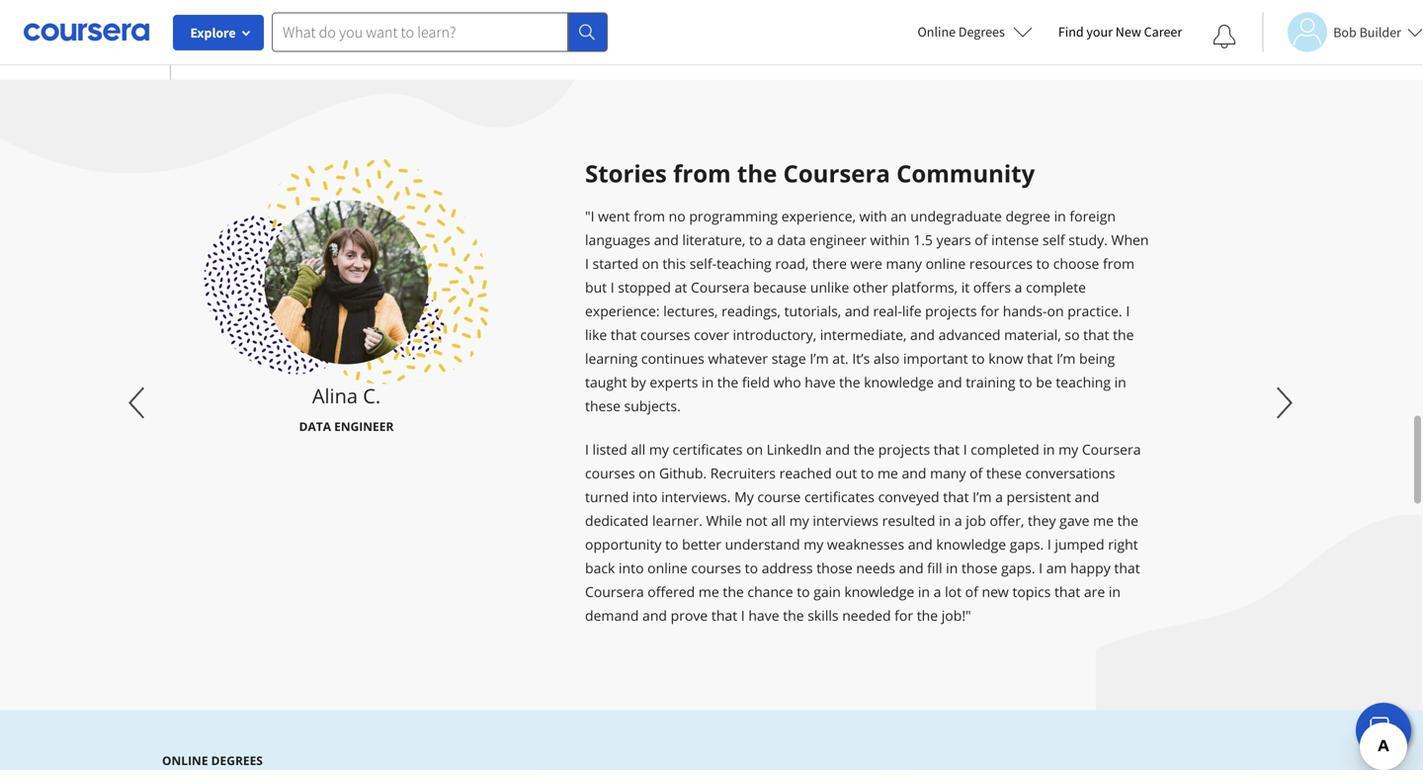 Task type: vqa. For each thing, say whether or not it's contained in the screenshot.
into
yes



Task type: describe. For each thing, give the bounding box(es) containing it.
learner.
[[653, 511, 703, 530]]

and up out
[[826, 440, 850, 459]]

experience,
[[782, 207, 856, 225]]

show notifications image
[[1213, 25, 1237, 48]]

who
[[774, 373, 802, 392]]

within
[[871, 230, 910, 249]]

and left the fill
[[899, 559, 924, 577]]

they
[[1028, 511, 1057, 530]]

my
[[735, 487, 754, 506]]

topics
[[1013, 582, 1051, 601]]

that down am
[[1055, 582, 1081, 601]]

no
[[669, 207, 686, 225]]

chat with us image
[[1369, 715, 1400, 747]]

that left completed
[[934, 440, 960, 459]]

to down programming
[[749, 230, 763, 249]]

data
[[299, 418, 331, 435]]

your
[[1087, 23, 1113, 41]]

2 horizontal spatial courses
[[692, 559, 742, 577]]

needs
[[857, 559, 896, 577]]

that down right
[[1115, 559, 1141, 577]]

offer,
[[990, 511, 1025, 530]]

1 vertical spatial of
[[970, 464, 983, 483]]

hands-
[[1003, 302, 1048, 320]]

persistent
[[1007, 487, 1072, 506]]

my up github.
[[649, 440, 669, 459]]

i left listed
[[585, 440, 589, 459]]

i left am
[[1039, 559, 1043, 577]]

online degrees button
[[902, 10, 1049, 53]]

have inside ""i went from no programming experience, with an undegraduate degree in foreign languages and literature, to a data engineer within 1.5 years of intense self study. when i started on this self-teaching road, there were many online resources to choose from but i stopped at coursera because unlike other platforms, it offers a complete experience: lectures, readings, tutorials, and real-life projects for hands-on practice. i like that courses cover introductory, intermediate, and advanced material, so that the learning continues whatever stage i'm at. it's also important to know that i'm being taught by experts in the field who have the knowledge and training to be teaching in these subjects."
[[805, 373, 836, 392]]

to left gain
[[797, 582, 810, 601]]

a left data
[[766, 230, 774, 249]]

and up gave
[[1075, 487, 1100, 506]]

guided
[[544, 34, 600, 55]]

new
[[982, 582, 1009, 601]]

the up right
[[1118, 511, 1139, 530]]

be
[[1037, 373, 1053, 392]]

platforms,
[[892, 278, 958, 297]]

stage
[[772, 349, 807, 368]]

recruiters
[[711, 464, 776, 483]]

listed
[[593, 440, 628, 459]]

prove
[[671, 606, 708, 625]]

skills
[[808, 606, 839, 625]]

while
[[706, 511, 743, 530]]

stories from the coursera community
[[585, 157, 1036, 189]]

in right the fill
[[946, 559, 958, 577]]

to down understand
[[745, 559, 759, 577]]

coursera up experience,
[[784, 157, 891, 189]]

and up this
[[654, 230, 679, 249]]

like
[[585, 325, 607, 344]]

real-
[[874, 302, 903, 320]]

with
[[860, 207, 888, 225]]

1.5
[[914, 230, 933, 249]]

projects inside i listed all my certificates on linkedin and the projects that i completed in my coursera courses on github. recruiters reached out to me and many of these conversations turned into interviews. my course certificates conveyed that i'm a persistent and dedicated learner. while not all my interviews resulted in a job offer, they gave me the opportunity to better understand my weaknesses and knowledge gaps. i jumped right back into online courses to address those needs and fill in those gaps. i am happy that coursera offered me the chance to gain knowledge in a lot of new topics that are in demand and prove that i have the skills needed for the job!"
[[879, 440, 931, 459]]

i up am
[[1048, 535, 1052, 554]]

went
[[598, 207, 630, 225]]

and down important
[[938, 373, 963, 392]]

to down the advanced
[[972, 349, 985, 368]]

it
[[962, 278, 970, 297]]

new
[[1116, 23, 1142, 41]]

tutorials,
[[785, 302, 842, 320]]

that up job
[[944, 487, 970, 506]]

online inside ""i went from no programming experience, with an undegraduate degree in foreign languages and literature, to a data engineer within 1.5 years of intense self study. when i started on this self-teaching road, there were many online resources to choose from but i stopped at coursera because unlike other platforms, it offers a complete experience: lectures, readings, tutorials, and real-life projects for hands-on practice. i like that courses cover introductory, intermediate, and advanced material, so that the learning continues whatever stage i'm at. it's also important to know that i'm being taught by experts in the field who have the knowledge and training to be teaching in these subjects."
[[926, 254, 966, 273]]

online degrees inside popup button
[[918, 23, 1005, 41]]

1 those from the left
[[817, 559, 853, 577]]

lot
[[945, 582, 962, 601]]

1 vertical spatial degrees
[[211, 752, 263, 769]]

experience:
[[585, 302, 660, 320]]

have inside i listed all my certificates on linkedin and the projects that i completed in my coursera courses on github. recruiters reached out to me and many of these conversations turned into interviews. my course certificates conveyed that i'm a persistent and dedicated learner. while not all my interviews resulted in a job offer, they gave me the opportunity to better understand my weaknesses and knowledge gaps. i jumped right back into online courses to address those needs and fill in those gaps. i am happy that coursera offered me the chance to gain knowledge in a lot of new topics that are in demand and prove that i have the skills needed for the job!"
[[749, 606, 780, 625]]

address
[[762, 559, 813, 577]]

move carousel left image
[[115, 379, 162, 427]]

and down resulted on the right
[[908, 535, 933, 554]]

the left job!"
[[917, 606, 939, 625]]

find
[[1059, 23, 1084, 41]]

go
[[497, 34, 519, 55]]

linkedin
[[767, 440, 822, 459]]

were
[[851, 254, 883, 273]]

1 vertical spatial online
[[162, 752, 208, 769]]

gain
[[814, 582, 841, 601]]

important
[[904, 349, 969, 368]]

chance
[[748, 582, 794, 601]]

at
[[675, 278, 688, 297]]

project
[[604, 34, 660, 55]]

are
[[1085, 582, 1106, 601]]

back
[[585, 559, 615, 577]]

in up self
[[1055, 207, 1067, 225]]

move carousel right image
[[1262, 379, 1309, 427]]

0 horizontal spatial me
[[699, 582, 720, 601]]

0 horizontal spatial online degrees
[[162, 752, 263, 769]]

a left lot
[[934, 582, 942, 601]]

programming
[[690, 207, 778, 225]]

undegraduate
[[911, 207, 1002, 225]]

my up conversations
[[1059, 440, 1079, 459]]

coursera up demand
[[585, 582, 644, 601]]

it's
[[853, 349, 870, 368]]

0 horizontal spatial all
[[631, 440, 646, 459]]

the up programming
[[738, 157, 778, 189]]

a up offer,
[[996, 487, 1004, 506]]

on left this
[[642, 254, 659, 273]]

continues
[[642, 349, 705, 368]]

many inside i listed all my certificates on linkedin and the projects that i completed in my coursera courses on github. recruiters reached out to me and many of these conversations turned into interviews. my course certificates conveyed that i'm a persistent and dedicated learner. while not all my interviews resulted in a job offer, they gave me the opportunity to better understand my weaknesses and knowledge gaps. i jumped right back into online courses to address those needs and fill in those gaps. i am happy that coursera offered me the chance to gain knowledge in a lot of new topics that are in demand and prove that i have the skills needed for the job!"
[[931, 464, 967, 483]]

to down learner.
[[666, 535, 679, 554]]

taught
[[585, 373, 627, 392]]

2 those from the left
[[962, 559, 998, 577]]

for inside ""i went from no programming experience, with an undegraduate degree in foreign languages and literature, to a data engineer within 1.5 years of intense self study. when i started on this self-teaching road, there were many online resources to choose from but i stopped at coursera because unlike other platforms, it offers a complete experience: lectures, readings, tutorials, and real-life projects for hands-on practice. i like that courses cover introductory, intermediate, and advanced material, so that the learning continues whatever stage i'm at. it's also important to know that i'm being taught by experts in the field who have the knowledge and training to be teaching in these subjects."
[[981, 302, 1000, 320]]

engineer
[[334, 418, 394, 435]]

cover
[[694, 325, 730, 344]]

introductory,
[[733, 325, 817, 344]]

for inside i listed all my certificates on linkedin and the projects that i completed in my coursera courses on github. recruiters reached out to me and many of these conversations turned into interviews. my course certificates conveyed that i'm a persistent and dedicated learner. while not all my interviews resulted in a job offer, they gave me the opportunity to better understand my weaknesses and knowledge gaps. i jumped right back into online courses to address those needs and fill in those gaps. i am happy that coursera offered me the chance to gain knowledge in a lot of new topics that are in demand and prove that i have the skills needed for the job!"
[[895, 606, 914, 625]]

that right prove
[[712, 606, 738, 625]]

resources
[[970, 254, 1033, 273]]

0 vertical spatial teaching
[[717, 254, 772, 273]]

complete
[[1026, 278, 1087, 297]]

at.
[[833, 349, 849, 368]]

the left skills
[[783, 606, 805, 625]]

1 horizontal spatial certificates
[[805, 487, 875, 506]]

1 vertical spatial into
[[619, 559, 644, 577]]

0 vertical spatial into
[[633, 487, 658, 506]]

builder
[[1360, 23, 1402, 41]]

practice.
[[1068, 302, 1123, 320]]

an
[[891, 207, 907, 225]]

many inside ""i went from no programming experience, with an undegraduate degree in foreign languages and literature, to a data engineer within 1.5 years of intense self study. when i started on this self-teaching road, there were many online resources to choose from but i stopped at coursera because unlike other platforms, it offers a complete experience: lectures, readings, tutorials, and real-life projects for hands-on practice. i like that courses cover introductory, intermediate, and advanced material, so that the learning continues whatever stage i'm at. it's also important to know that i'm being taught by experts in the field who have the knowledge and training to be teaching in these subjects."
[[886, 254, 923, 273]]

gave
[[1060, 511, 1090, 530]]

stories
[[585, 157, 667, 189]]

my up address
[[804, 535, 824, 554]]



Task type: locate. For each thing, give the bounding box(es) containing it.
1 horizontal spatial i'm
[[973, 487, 992, 506]]

better
[[682, 535, 722, 554]]

for right needed
[[895, 606, 914, 625]]

certificates up interviews
[[805, 487, 875, 506]]

material,
[[1005, 325, 1062, 344]]

1 vertical spatial from
[[634, 207, 665, 225]]

degrees
[[959, 23, 1005, 41], [211, 752, 263, 769]]

subjects.
[[624, 397, 681, 415]]

completed
[[971, 440, 1040, 459]]

in right the are
[[1109, 582, 1121, 601]]

0 vertical spatial these
[[585, 397, 621, 415]]

1 vertical spatial knowledge
[[937, 535, 1007, 554]]

have down chance at the bottom right of the page
[[749, 606, 780, 625]]

into up dedicated in the bottom of the page
[[633, 487, 658, 506]]

me up conveyed
[[878, 464, 899, 483]]

1 vertical spatial for
[[895, 606, 914, 625]]

i right prove
[[741, 606, 745, 625]]

0 horizontal spatial online
[[162, 752, 208, 769]]

and
[[654, 230, 679, 249], [845, 302, 870, 320], [911, 325, 935, 344], [938, 373, 963, 392], [826, 440, 850, 459], [902, 464, 927, 483], [1075, 487, 1100, 506], [908, 535, 933, 554], [899, 559, 924, 577], [643, 606, 667, 625]]

courses down better
[[692, 559, 742, 577]]

2 vertical spatial of
[[966, 582, 979, 601]]

0 vertical spatial have
[[805, 373, 836, 392]]

have down at.
[[805, 373, 836, 392]]

self
[[1043, 230, 1066, 249]]

0 vertical spatial me
[[878, 464, 899, 483]]

1 horizontal spatial for
[[981, 302, 1000, 320]]

1 vertical spatial these
[[987, 464, 1022, 483]]

i left completed
[[964, 440, 968, 459]]

to down self
[[1037, 254, 1050, 273]]

stopped
[[618, 278, 671, 297]]

1 horizontal spatial have
[[805, 373, 836, 392]]

1 horizontal spatial all
[[771, 511, 786, 530]]

find your new career
[[1059, 23, 1183, 41]]

a
[[766, 230, 774, 249], [1015, 278, 1023, 297], [996, 487, 1004, 506], [955, 511, 963, 530], [934, 582, 942, 601]]

fill
[[928, 559, 943, 577]]

resulted
[[883, 511, 936, 530]]

1 vertical spatial projects
[[879, 440, 931, 459]]

and down offered
[[643, 606, 667, 625]]

coursera image
[[24, 16, 149, 48]]

from up no at left top
[[673, 157, 731, 189]]

None search field
[[272, 12, 608, 52]]

alina c., data engineer image
[[265, 200, 429, 364]]

in down 'being'
[[1115, 373, 1127, 392]]

into
[[633, 487, 658, 506], [619, 559, 644, 577]]

go to guided project
[[497, 34, 660, 55]]

but
[[585, 278, 607, 297]]

reached
[[780, 464, 832, 483]]

data
[[778, 230, 806, 249]]

of inside ""i went from no programming experience, with an undegraduate degree in foreign languages and literature, to a data engineer within 1.5 years of intense self study. when i started on this self-teaching road, there were many online resources to choose from but i stopped at coursera because unlike other platforms, it offers a complete experience: lectures, readings, tutorials, and real-life projects for hands-on practice. i like that courses cover introductory, intermediate, and advanced material, so that the learning continues whatever stage i'm at. it's also important to know that i'm being taught by experts in the field who have the knowledge and training to be teaching in these subjects."
[[975, 230, 988, 249]]

0 vertical spatial many
[[886, 254, 923, 273]]

0 vertical spatial of
[[975, 230, 988, 249]]

1 vertical spatial me
[[1094, 511, 1114, 530]]

many up conveyed
[[931, 464, 967, 483]]

1 horizontal spatial degrees
[[959, 23, 1005, 41]]

online inside i listed all my certificates on linkedin and the projects that i completed in my coursera courses on github. recruiters reached out to me and many of these conversations turned into interviews. my course certificates conveyed that i'm a persistent and dedicated learner. while not all my interviews resulted in a job offer, they gave me the opportunity to better understand my weaknesses and knowledge gaps. i jumped right back into online courses to address those needs and fill in those gaps. i am happy that coursera offered me the chance to gain knowledge in a lot of new topics that are in demand and prove that i have the skills needed for the job!"
[[648, 559, 688, 577]]

and up intermediate,
[[845, 302, 870, 320]]

jumped
[[1055, 535, 1105, 554]]

0 vertical spatial degrees
[[959, 23, 1005, 41]]

0 horizontal spatial courses
[[585, 464, 635, 483]]

out
[[836, 464, 858, 483]]

0 vertical spatial for
[[981, 302, 1000, 320]]

0 horizontal spatial teaching
[[717, 254, 772, 273]]

by
[[631, 373, 646, 392]]

my
[[649, 440, 669, 459], [1059, 440, 1079, 459], [790, 511, 810, 530], [804, 535, 824, 554]]

me up prove
[[699, 582, 720, 601]]

am
[[1047, 559, 1067, 577]]

1 horizontal spatial online
[[918, 23, 956, 41]]

i up but
[[585, 254, 589, 273]]

1 horizontal spatial courses
[[641, 325, 691, 344]]

weaknesses
[[828, 535, 905, 554]]

2 vertical spatial knowledge
[[845, 582, 915, 601]]

the down whatever
[[718, 373, 739, 392]]

these down completed
[[987, 464, 1022, 483]]

1 vertical spatial courses
[[585, 464, 635, 483]]

understand
[[725, 535, 801, 554]]

learning
[[585, 349, 638, 368]]

whatever
[[708, 349, 768, 368]]

courses inside ""i went from no programming experience, with an undegraduate degree in foreign languages and literature, to a data engineer within 1.5 years of intense self study. when i started on this self-teaching road, there were many online resources to choose from but i stopped at coursera because unlike other platforms, it offers a complete experience: lectures, readings, tutorials, and real-life projects for hands-on practice. i like that courses cover introductory, intermediate, and advanced material, so that the learning continues whatever stage i'm at. it's also important to know that i'm being taught by experts in the field who have the knowledge and training to be teaching in these subjects."
[[641, 325, 691, 344]]

i right but
[[611, 278, 615, 297]]

1 vertical spatial online degrees
[[162, 752, 263, 769]]

0 horizontal spatial degrees
[[211, 752, 263, 769]]

my down course
[[790, 511, 810, 530]]

using tensorflow with amazon sagemaker by coursera project network image
[[267, 0, 366, 10]]

life
[[903, 302, 922, 320]]

0 horizontal spatial these
[[585, 397, 621, 415]]

of right lot
[[966, 582, 979, 601]]

online
[[926, 254, 966, 273], [648, 559, 688, 577]]

projects down it
[[926, 302, 978, 320]]

career
[[1145, 23, 1183, 41]]

from left no at left top
[[634, 207, 665, 225]]

0 horizontal spatial for
[[895, 606, 914, 625]]

0 vertical spatial all
[[631, 440, 646, 459]]

0 vertical spatial projects
[[926, 302, 978, 320]]

explore
[[190, 24, 236, 42]]

to left be
[[1020, 373, 1033, 392]]

a left job
[[955, 511, 963, 530]]

1 vertical spatial all
[[771, 511, 786, 530]]

those up new
[[962, 559, 998, 577]]

and up conveyed
[[902, 464, 927, 483]]

this
[[663, 254, 686, 273]]

in left job
[[939, 511, 951, 530]]

alina
[[312, 382, 358, 409]]

0 vertical spatial online degrees
[[918, 23, 1005, 41]]

on up recruiters
[[747, 440, 764, 459]]

github.
[[660, 464, 707, 483]]

being
[[1080, 349, 1116, 368]]

because
[[754, 278, 807, 297]]

2 horizontal spatial me
[[1094, 511, 1114, 530]]

field
[[742, 373, 770, 392]]

of right years
[[975, 230, 988, 249]]

the up 'being'
[[1113, 325, 1135, 344]]

many down within
[[886, 254, 923, 273]]

0 vertical spatial from
[[673, 157, 731, 189]]

to right out
[[861, 464, 874, 483]]

community
[[897, 157, 1036, 189]]

explore button
[[173, 15, 264, 50]]

for
[[981, 302, 1000, 320], [895, 606, 914, 625]]

i'm down so
[[1057, 349, 1076, 368]]

for down offers
[[981, 302, 1000, 320]]

me right gave
[[1094, 511, 1114, 530]]

dedicated
[[585, 511, 649, 530]]

that up 'being'
[[1084, 325, 1110, 344]]

engineer
[[810, 230, 867, 249]]

the up out
[[854, 440, 875, 459]]

these inside ""i went from no programming experience, with an undegraduate degree in foreign languages and literature, to a data engineer within 1.5 years of intense self study. when i started on this self-teaching road, there were many online resources to choose from but i stopped at coursera because unlike other platforms, it offers a complete experience: lectures, readings, tutorials, and real-life projects for hands-on practice. i like that courses cover introductory, intermediate, and advanced material, so that the learning continues whatever stage i'm at. it's also important to know that i'm being taught by experts in the field who have the knowledge and training to be teaching in these subjects."
[[585, 397, 621, 415]]

online inside popup button
[[918, 23, 956, 41]]

0 vertical spatial gaps.
[[1010, 535, 1044, 554]]

find your new career link
[[1049, 20, 1193, 44]]

so
[[1065, 325, 1080, 344]]

0 horizontal spatial i'm
[[810, 349, 829, 368]]

0 vertical spatial certificates
[[673, 440, 743, 459]]

0 vertical spatial knowledge
[[864, 373, 934, 392]]

0 vertical spatial online
[[918, 23, 956, 41]]

2 vertical spatial courses
[[692, 559, 742, 577]]

0 horizontal spatial many
[[886, 254, 923, 273]]

me
[[878, 464, 899, 483], [1094, 511, 1114, 530], [699, 582, 720, 601]]

online up offered
[[648, 559, 688, 577]]

those up gain
[[817, 559, 853, 577]]

2 vertical spatial from
[[1104, 254, 1135, 273]]

1 vertical spatial have
[[749, 606, 780, 625]]

interviews.
[[662, 487, 731, 506]]

1 vertical spatial teaching
[[1056, 373, 1111, 392]]

bob builder button
[[1263, 12, 1424, 52]]

1 vertical spatial certificates
[[805, 487, 875, 506]]

study.
[[1069, 230, 1108, 249]]

0 horizontal spatial those
[[817, 559, 853, 577]]

the down at.
[[840, 373, 861, 392]]

readings,
[[722, 302, 781, 320]]

right
[[1109, 535, 1139, 554]]

not
[[746, 511, 768, 530]]

1 horizontal spatial online degrees
[[918, 23, 1005, 41]]

course
[[758, 487, 801, 506]]

1 horizontal spatial many
[[931, 464, 967, 483]]

1 vertical spatial online
[[648, 559, 688, 577]]

in right experts
[[702, 373, 714, 392]]

from down when
[[1104, 254, 1135, 273]]

of
[[975, 230, 988, 249], [970, 464, 983, 483], [966, 582, 979, 601]]

these inside i listed all my certificates on linkedin and the projects that i completed in my coursera courses on github. recruiters reached out to me and many of these conversations turned into interviews. my course certificates conveyed that i'm a persistent and dedicated learner. while not all my interviews resulted in a job offer, they gave me the opportunity to better understand my weaknesses and knowledge gaps. i jumped right back into online courses to address those needs and fill in those gaps. i am happy that coursera offered me the chance to gain knowledge in a lot of new topics that are in demand and prove that i have the skills needed for the job!"
[[987, 464, 1022, 483]]

opportunity
[[585, 535, 662, 554]]

1 horizontal spatial online
[[926, 254, 966, 273]]

gaps. up topics
[[1002, 559, 1036, 577]]

foreign
[[1070, 207, 1116, 225]]

and down life
[[911, 325, 935, 344]]

i'm inside i listed all my certificates on linkedin and the projects that i completed in my coursera courses on github. recruiters reached out to me and many of these conversations turned into interviews. my course certificates conveyed that i'm a persistent and dedicated learner. while not all my interviews resulted in a job offer, they gave me the opportunity to better understand my weaknesses and knowledge gaps. i jumped right back into online courses to address those needs and fill in those gaps. i am happy that coursera offered me the chance to gain knowledge in a lot of new topics that are in demand and prove that i have the skills needed for the job!"
[[973, 487, 992, 506]]

the left chance at the bottom right of the page
[[723, 582, 744, 601]]

i'm left at.
[[810, 349, 829, 368]]

a up hands-
[[1015, 278, 1023, 297]]

offers
[[974, 278, 1012, 297]]

into down opportunity
[[619, 559, 644, 577]]

What do you want to learn? text field
[[272, 12, 569, 52]]

years
[[937, 230, 972, 249]]

lectures,
[[664, 302, 718, 320]]

know
[[989, 349, 1024, 368]]

2 vertical spatial me
[[699, 582, 720, 601]]

i right practice. at the right
[[1127, 302, 1130, 320]]

choose
[[1054, 254, 1100, 273]]

experts
[[650, 373, 699, 392]]

1 horizontal spatial teaching
[[1056, 373, 1111, 392]]

"i
[[585, 207, 595, 225]]

0 vertical spatial online
[[926, 254, 966, 273]]

interviews
[[813, 511, 879, 530]]

0 horizontal spatial certificates
[[673, 440, 743, 459]]

1 vertical spatial gaps.
[[1002, 559, 1036, 577]]

in down the fill
[[918, 582, 931, 601]]

in up conversations
[[1044, 440, 1056, 459]]

1 horizontal spatial those
[[962, 559, 998, 577]]

1 horizontal spatial from
[[673, 157, 731, 189]]

offered
[[648, 582, 695, 601]]

bob builder
[[1334, 23, 1402, 41]]

on left github.
[[639, 464, 656, 483]]

coursera up conversations
[[1083, 440, 1142, 459]]

0 vertical spatial courses
[[641, 325, 691, 344]]

0 horizontal spatial online
[[648, 559, 688, 577]]

languages
[[585, 230, 651, 249]]

also
[[874, 349, 900, 368]]

needed
[[843, 606, 891, 625]]

2 horizontal spatial from
[[1104, 254, 1135, 273]]

conversations
[[1026, 464, 1116, 483]]

knowledge inside ""i went from no programming experience, with an undegraduate degree in foreign languages and literature, to a data engineer within 1.5 years of intense self study. when i started on this self-teaching road, there were many online resources to choose from but i stopped at coursera because unlike other platforms, it offers a complete experience: lectures, readings, tutorials, and real-life projects for hands-on practice. i like that courses cover introductory, intermediate, and advanced material, so that the learning continues whatever stage i'm at. it's also important to know that i'm being taught by experts in the field who have the knowledge and training to be teaching in these subjects."
[[864, 373, 934, 392]]

knowledge
[[864, 373, 934, 392], [937, 535, 1007, 554], [845, 582, 915, 601]]

teaching down 'being'
[[1056, 373, 1111, 392]]

1 vertical spatial many
[[931, 464, 967, 483]]

coursera inside ""i went from no programming experience, with an undegraduate degree in foreign languages and literature, to a data engineer within 1.5 years of intense self study. when i started on this self-teaching road, there were many online resources to choose from but i stopped at coursera because unlike other platforms, it offers a complete experience: lectures, readings, tutorials, and real-life projects for hands-on practice. i like that courses cover introductory, intermediate, and advanced material, so that the learning continues whatever stage i'm at. it's also important to know that i'm being taught by experts in the field who have the knowledge and training to be teaching in these subjects."
[[691, 278, 750, 297]]

knowledge down also
[[864, 373, 934, 392]]

online degrees
[[918, 23, 1005, 41], [162, 752, 263, 769]]

projects inside ""i went from no programming experience, with an undegraduate degree in foreign languages and literature, to a data engineer within 1.5 years of intense self study. when i started on this self-teaching road, there were many online resources to choose from but i stopped at coursera because unlike other platforms, it offers a complete experience: lectures, readings, tutorials, and real-life projects for hands-on practice. i like that courses cover introductory, intermediate, and advanced material, so that the learning continues whatever stage i'm at. it's also important to know that i'm being taught by experts in the field who have the knowledge and training to be teaching in these subjects."
[[926, 302, 978, 320]]

coursera down self-
[[691, 278, 750, 297]]

certificates
[[673, 440, 743, 459], [805, 487, 875, 506]]

that down experience:
[[611, 325, 637, 344]]

teaching down literature,
[[717, 254, 772, 273]]

on down complete
[[1048, 302, 1065, 320]]

coursera
[[784, 157, 891, 189], [691, 278, 750, 297], [1083, 440, 1142, 459], [585, 582, 644, 601]]

i'm up job
[[973, 487, 992, 506]]

degrees inside popup button
[[959, 23, 1005, 41]]

courses up 'continues'
[[641, 325, 691, 344]]

to
[[523, 34, 539, 55], [749, 230, 763, 249], [1037, 254, 1050, 273], [972, 349, 985, 368], [1020, 373, 1033, 392], [861, 464, 874, 483], [666, 535, 679, 554], [745, 559, 759, 577], [797, 582, 810, 601]]

gaps. down they
[[1010, 535, 1044, 554]]

these down taught
[[585, 397, 621, 415]]

0 horizontal spatial have
[[749, 606, 780, 625]]

1 horizontal spatial these
[[987, 464, 1022, 483]]

courses down listed
[[585, 464, 635, 483]]

that up be
[[1028, 349, 1054, 368]]

courses
[[641, 325, 691, 344], [585, 464, 635, 483], [692, 559, 742, 577]]

online down years
[[926, 254, 966, 273]]

knowledge down job
[[937, 535, 1007, 554]]

conveyed
[[879, 487, 940, 506]]

in
[[1055, 207, 1067, 225], [702, 373, 714, 392], [1115, 373, 1127, 392], [1044, 440, 1056, 459], [939, 511, 951, 530], [946, 559, 958, 577], [918, 582, 931, 601], [1109, 582, 1121, 601]]

1 horizontal spatial me
[[878, 464, 899, 483]]

to right "go"
[[523, 34, 539, 55]]

0 horizontal spatial from
[[634, 207, 665, 225]]

2 horizontal spatial i'm
[[1057, 349, 1076, 368]]



